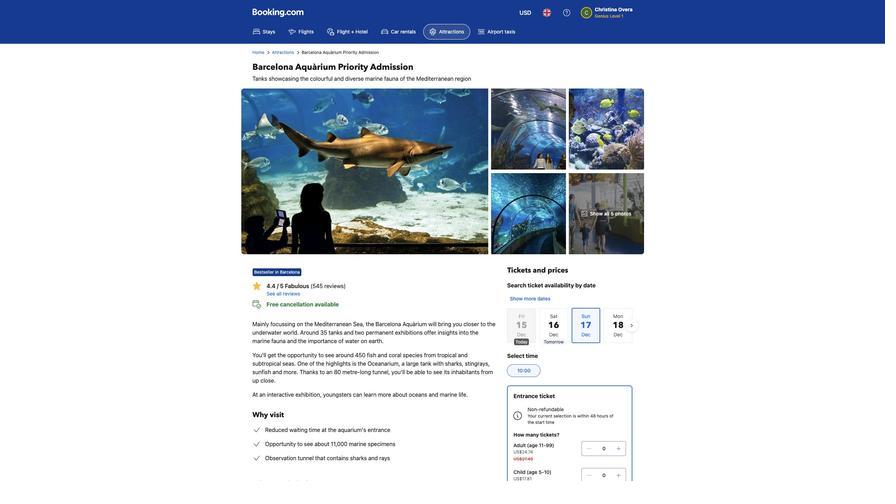 Task type: describe. For each thing, give the bounding box(es) containing it.
earth.
[[369, 339, 384, 345]]

us$27.49
[[514, 457, 533, 463]]

exhibitions
[[395, 330, 423, 336]]

aquàrium for barcelona aquàrium priority admission
[[323, 50, 342, 55]]

show for show more dates
[[510, 296, 523, 302]]

tomorrow
[[544, 340, 564, 345]]

fri
[[519, 314, 525, 320]]

bestseller
[[254, 270, 274, 275]]

car
[[391, 29, 399, 35]]

barcelona aquàrium priority admission tanks showcasing the colourful and diverse marine fauna of the mediterranean region
[[252, 61, 471, 82]]

highlights
[[326, 361, 351, 367]]

underwater
[[252, 330, 282, 336]]

and left "prices"
[[533, 266, 546, 276]]

airport taxis link
[[472, 24, 521, 40]]

and down world.
[[287, 339, 297, 345]]

priority for barcelona aquàrium priority admission tanks showcasing the colourful and diverse marine fauna of the mediterranean region
[[338, 61, 368, 73]]

colourful
[[310, 76, 333, 82]]

sat 16 dec tomorrow
[[544, 314, 564, 345]]

rays
[[379, 456, 390, 462]]

barcelona right in
[[280, 270, 300, 275]]

at
[[252, 392, 258, 399]]

metre-
[[342, 370, 360, 376]]

your
[[528, 414, 537, 419]]

18
[[613, 320, 624, 332]]

fish
[[367, 353, 376, 359]]

5-
[[539, 470, 544, 476]]

specimens
[[368, 442, 395, 448]]

christina
[[595, 6, 617, 12]]

waiting
[[289, 428, 308, 434]]

(545
[[311, 283, 323, 290]]

450
[[355, 353, 366, 359]]

home link
[[252, 49, 264, 56]]

10:00
[[517, 368, 531, 374]]

tickets?
[[540, 433, 560, 439]]

of inside "barcelona aquàrium priority admission tanks showcasing the colourful and diverse marine fauna of the mediterranean region"
[[400, 76, 405, 82]]

more inside button
[[524, 296, 536, 302]]

tank
[[420, 361, 431, 367]]

select
[[507, 353, 525, 360]]

the inside non-refundable your current selection is within 48 hours of the start time
[[528, 421, 534, 426]]

0 horizontal spatial from
[[424, 353, 436, 359]]

35
[[320, 330, 327, 336]]

aquàrium for barcelona aquàrium priority admission tanks showcasing the colourful and diverse marine fauna of the mediterranean region
[[295, 61, 336, 73]]

region
[[455, 76, 471, 82]]

0 horizontal spatial attractions
[[272, 50, 294, 55]]

show more dates button
[[507, 293, 553, 306]]

non-
[[528, 407, 539, 413]]

opportunity
[[287, 353, 317, 359]]

contains
[[327, 456, 349, 462]]

0 vertical spatial attractions link
[[423, 24, 470, 40]]

barcelona aquàrium priority admission
[[302, 50, 379, 55]]

usd
[[520, 10, 531, 16]]

close.
[[260, 378, 276, 384]]

how many tickets?
[[514, 433, 560, 439]]

tickets and prices
[[507, 266, 568, 276]]

diverse
[[345, 76, 364, 82]]

/
[[277, 283, 279, 290]]

available
[[315, 302, 339, 308]]

at
[[322, 428, 327, 434]]

home
[[252, 50, 264, 55]]

2 vertical spatial see
[[304, 442, 313, 448]]

dates
[[537, 296, 550, 302]]

flight + hotel link
[[321, 24, 374, 40]]

within
[[577, 414, 589, 419]]

species
[[403, 353, 423, 359]]

tanks
[[329, 330, 343, 336]]

oceanarium,
[[368, 361, 400, 367]]

aquarium's
[[338, 428, 366, 434]]

11,000
[[331, 442, 347, 448]]

us$24.74
[[514, 450, 533, 455]]

0 for adult (age 11-99)
[[602, 446, 606, 452]]

flights link
[[283, 24, 320, 40]]

select time
[[507, 353, 538, 360]]

1 vertical spatial on
[[361, 339, 367, 345]]

0 for child (age 5-10)
[[602, 473, 606, 479]]

aquàrium inside mainly focussing on the mediterranean sea, the barcelona aquàrium will bring you closer to the underwater world. around 35 tanks and two permanent exhibitions offer insights into the marine fauna and the importance of water on earth.
[[403, 322, 427, 328]]

admission for barcelona aquàrium priority admission tanks showcasing the colourful and diverse marine fauna of the mediterranean region
[[370, 61, 413, 73]]

current
[[538, 414, 552, 419]]

hours
[[597, 414, 608, 419]]

observation tunnel that contains sharks and rays
[[265, 456, 390, 462]]

1
[[621, 13, 623, 19]]

priority for barcelona aquàrium priority admission
[[343, 50, 357, 55]]

tunnel
[[298, 456, 314, 462]]

0 horizontal spatial an
[[259, 392, 266, 399]]

availability
[[545, 283, 574, 289]]

with
[[433, 361, 444, 367]]

dec for 15
[[517, 332, 526, 338]]

its
[[444, 370, 450, 376]]

permanent
[[366, 330, 394, 336]]

1 horizontal spatial time
[[526, 353, 538, 360]]

bestseller in barcelona
[[254, 270, 300, 275]]

tanks
[[252, 76, 267, 82]]

barcelona inside "barcelona aquàrium priority admission tanks showcasing the colourful and diverse marine fauna of the mediterranean region"
[[252, 61, 293, 73]]

genius
[[595, 13, 609, 19]]

sat
[[550, 314, 558, 320]]

reviews)
[[324, 283, 346, 290]]

start
[[535, 421, 545, 426]]

fri 15 dec today
[[516, 314, 528, 345]]

barcelona inside mainly focussing on the mediterranean sea, the barcelona aquàrium will bring you closer to the underwater world. around 35 tanks and two permanent exhibitions offer insights into the marine fauna and the importance of water on earth.
[[376, 322, 401, 328]]

5 for /
[[280, 283, 284, 290]]

of inside mainly focussing on the mediterranean sea, the barcelona aquàrium will bring you closer to the underwater world. around 35 tanks and two permanent exhibitions offer insights into the marine fauna and the importance of water on earth.
[[338, 339, 344, 345]]

marine up sharks
[[349, 442, 366, 448]]

mon
[[613, 314, 623, 320]]

of inside non-refundable your current selection is within 48 hours of the start time
[[610, 414, 614, 419]]

selection
[[554, 414, 572, 419]]

(age for 5-
[[527, 470, 537, 476]]

to down the tank
[[427, 370, 432, 376]]

1 vertical spatial see
[[433, 370, 442, 376]]

stays link
[[247, 24, 281, 40]]

sharks
[[350, 456, 367, 462]]

able
[[414, 370, 425, 376]]

0 vertical spatial all
[[604, 211, 610, 217]]

to inside mainly focussing on the mediterranean sea, the barcelona aquàrium will bring you closer to the underwater world. around 35 tanks and two permanent exhibitions offer insights into the marine fauna and the importance of water on earth.
[[481, 322, 486, 328]]

to down importance
[[319, 353, 324, 359]]



Task type: vqa. For each thing, say whether or not it's contained in the screenshot.
'× 6' at right
no



Task type: locate. For each thing, give the bounding box(es) containing it.
is inside you'll get the opportunity to see around 450 fish and coral species from tropical and subtropical seas. one of the highlights is the oceanarium, a large tank with sharks, stingrays, sunfish and more. thanks to an 80 metre-long tunnel, you'll be able to see its inhabitants from up close.
[[352, 361, 356, 367]]

search ticket availability by date
[[507, 283, 596, 289]]

0 vertical spatial priority
[[343, 50, 357, 55]]

tickets
[[507, 266, 531, 276]]

the
[[300, 76, 309, 82], [407, 76, 415, 82], [305, 322, 313, 328], [366, 322, 374, 328], [487, 322, 496, 328], [470, 330, 479, 336], [298, 339, 306, 345], [278, 353, 286, 359], [316, 361, 324, 367], [358, 361, 366, 367], [528, 421, 534, 426], [328, 428, 336, 434]]

taxis
[[505, 29, 515, 35]]

time inside non-refundable your current selection is within 48 hours of the start time
[[546, 421, 555, 426]]

1 horizontal spatial see
[[325, 353, 334, 359]]

0 vertical spatial admission
[[359, 50, 379, 55]]

flight
[[337, 29, 350, 35]]

thanks
[[300, 370, 318, 376]]

adult (age 11-99) us$24.74
[[514, 443, 554, 455]]

all down /
[[277, 291, 282, 297]]

opportunity to see about 11,000 marine specimens
[[265, 442, 395, 448]]

1 vertical spatial an
[[259, 392, 266, 399]]

5 for all
[[611, 211, 614, 217]]

1 vertical spatial admission
[[370, 61, 413, 73]]

and up water
[[344, 330, 354, 336]]

0 horizontal spatial show
[[510, 296, 523, 302]]

2 0 from the top
[[602, 473, 606, 479]]

barcelona up showcasing
[[252, 61, 293, 73]]

refundable
[[539, 407, 564, 413]]

1 vertical spatial about
[[315, 442, 329, 448]]

one
[[297, 361, 308, 367]]

barcelona down flights in the top of the page
[[302, 50, 322, 55]]

will
[[428, 322, 437, 328]]

16
[[548, 320, 559, 332]]

you
[[453, 322, 462, 328]]

and right oceans
[[429, 392, 438, 399]]

from down stingrays,
[[481, 370, 493, 376]]

1 vertical spatial 0
[[602, 473, 606, 479]]

sea,
[[353, 322, 364, 328]]

show all 5 photos
[[590, 211, 631, 217]]

more left dates
[[524, 296, 536, 302]]

priority inside "barcelona aquàrium priority admission tanks showcasing the colourful and diverse marine fauna of the mediterranean region"
[[338, 61, 368, 73]]

2 horizontal spatial see
[[433, 370, 442, 376]]

1 horizontal spatial is
[[573, 414, 576, 419]]

1 vertical spatial fauna
[[271, 339, 286, 345]]

mediterranean up the "tanks"
[[314, 322, 352, 328]]

from
[[424, 353, 436, 359], [481, 370, 493, 376]]

1 vertical spatial more
[[378, 392, 391, 399]]

admission for barcelona aquàrium priority admission
[[359, 50, 379, 55]]

car rentals link
[[375, 24, 422, 40]]

1 vertical spatial ticket
[[539, 394, 555, 400]]

photos
[[615, 211, 631, 217]]

christina overa genius level 1
[[595, 6, 633, 19]]

1 horizontal spatial an
[[326, 370, 333, 376]]

ticket for search
[[528, 283, 543, 289]]

1 horizontal spatial all
[[604, 211, 610, 217]]

about
[[393, 392, 407, 399], [315, 442, 329, 448]]

1 vertical spatial (age
[[527, 470, 537, 476]]

around
[[336, 353, 354, 359]]

0 vertical spatial about
[[393, 392, 407, 399]]

1 vertical spatial time
[[546, 421, 555, 426]]

see up "tunnel"
[[304, 442, 313, 448]]

into
[[459, 330, 469, 336]]

fauna inside "barcelona aquàrium priority admission tanks showcasing the colourful and diverse marine fauna of the mediterranean region"
[[384, 76, 398, 82]]

search
[[507, 283, 526, 289]]

0 vertical spatial mediterranean
[[416, 76, 454, 82]]

at an interactive exhibition, youngsters can learn more about oceans and marine life.
[[252, 392, 468, 399]]

many
[[526, 433, 539, 439]]

fauna inside mainly focussing on the mediterranean sea, the barcelona aquàrium will bring you closer to the underwater world. around 35 tanks and two permanent exhibitions offer insights into the marine fauna and the importance of water on earth.
[[271, 339, 286, 345]]

marine down "underwater"
[[252, 339, 270, 345]]

see down with
[[433, 370, 442, 376]]

child (age 5-10)
[[514, 470, 552, 476]]

0 horizontal spatial time
[[309, 428, 320, 434]]

stingrays,
[[465, 361, 490, 367]]

aquàrium up colourful
[[295, 61, 336, 73]]

2 horizontal spatial dec
[[614, 332, 623, 338]]

you'll get the opportunity to see around 450 fish and coral species from tropical and subtropical seas. one of the highlights is the oceanarium, a large tank with sharks, stingrays, sunfish and more. thanks to an 80 metre-long tunnel, you'll be able to see its inhabitants from up close.
[[252, 353, 493, 384]]

airport taxis
[[488, 29, 515, 35]]

1 horizontal spatial 5
[[611, 211, 614, 217]]

1 horizontal spatial mediterranean
[[416, 76, 454, 82]]

marine right diverse on the top left of page
[[365, 76, 383, 82]]

show down search
[[510, 296, 523, 302]]

0 horizontal spatial about
[[315, 442, 329, 448]]

99)
[[546, 443, 554, 449]]

time right select
[[526, 353, 538, 360]]

is up metre-
[[352, 361, 356, 367]]

an right at
[[259, 392, 266, 399]]

to right closer
[[481, 322, 486, 328]]

0 vertical spatial (age
[[527, 443, 538, 449]]

mediterranean inside mainly focussing on the mediterranean sea, the barcelona aquàrium will bring you closer to the underwater world. around 35 tanks and two permanent exhibitions offer insights into the marine fauna and the importance of water on earth.
[[314, 322, 352, 328]]

mediterranean left region at top
[[416, 76, 454, 82]]

ticket up refundable
[[539, 394, 555, 400]]

prices
[[548, 266, 568, 276]]

usd button
[[515, 4, 536, 21]]

time left at
[[309, 428, 320, 434]]

(age inside adult (age 11-99) us$24.74
[[527, 443, 538, 449]]

importance
[[308, 339, 337, 345]]

marine inside "barcelona aquàrium priority admission tanks showcasing the colourful and diverse marine fauna of the mediterranean region"
[[365, 76, 383, 82]]

1 horizontal spatial show
[[590, 211, 603, 217]]

show
[[590, 211, 603, 217], [510, 296, 523, 302]]

(age
[[527, 443, 538, 449], [527, 470, 537, 476]]

10)
[[544, 470, 552, 476]]

0 vertical spatial see
[[325, 353, 334, 359]]

1 horizontal spatial more
[[524, 296, 536, 302]]

1 vertical spatial mediterranean
[[314, 322, 352, 328]]

0 vertical spatial 0
[[602, 446, 606, 452]]

1 vertical spatial is
[[573, 414, 576, 419]]

coral
[[389, 353, 401, 359]]

2 (age from the top
[[527, 470, 537, 476]]

show left photos
[[590, 211, 603, 217]]

oceans
[[409, 392, 427, 399]]

2 vertical spatial aquàrium
[[403, 322, 427, 328]]

dec inside mon 18 dec
[[614, 332, 623, 338]]

mainly
[[252, 322, 269, 328]]

dec inside the fri 15 dec today
[[517, 332, 526, 338]]

and inside "barcelona aquàrium priority admission tanks showcasing the colourful and diverse marine fauna of the mediterranean region"
[[334, 76, 344, 82]]

is left within
[[573, 414, 576, 419]]

free cancellation available
[[267, 302, 339, 308]]

5 left photos
[[611, 211, 614, 217]]

you'll
[[252, 353, 266, 359]]

entrance
[[514, 394, 538, 400]]

aquàrium up the exhibitions
[[403, 322, 427, 328]]

0 horizontal spatial is
[[352, 361, 356, 367]]

1 horizontal spatial on
[[361, 339, 367, 345]]

stays
[[263, 29, 275, 35]]

booking.com image
[[252, 8, 303, 17]]

0 vertical spatial 5
[[611, 211, 614, 217]]

0 vertical spatial ticket
[[528, 283, 543, 289]]

(age left 11-
[[527, 443, 538, 449]]

0 horizontal spatial more
[[378, 392, 391, 399]]

0 horizontal spatial attractions link
[[272, 49, 294, 56]]

0 vertical spatial attractions
[[439, 29, 464, 35]]

car rentals
[[391, 29, 416, 35]]

on down two
[[361, 339, 367, 345]]

0 vertical spatial is
[[352, 361, 356, 367]]

0 vertical spatial show
[[590, 211, 603, 217]]

1 0 from the top
[[602, 446, 606, 452]]

reduced waiting time at the aquarium's entrance
[[265, 428, 390, 434]]

0 horizontal spatial see
[[304, 442, 313, 448]]

dec inside sat 16 dec tomorrow
[[549, 332, 558, 338]]

show more dates
[[510, 296, 550, 302]]

priority up diverse on the top left of page
[[338, 61, 368, 73]]

region
[[502, 306, 638, 347]]

marine left life.
[[440, 392, 457, 399]]

0 horizontal spatial fauna
[[271, 339, 286, 345]]

is inside non-refundable your current selection is within 48 hours of the start time
[[573, 414, 576, 419]]

an inside you'll get the opportunity to see around 450 fish and coral species from tropical and subtropical seas. one of the highlights is the oceanarium, a large tank with sharks, stingrays, sunfish and more. thanks to an 80 metre-long tunnel, you'll be able to see its inhabitants from up close.
[[326, 370, 333, 376]]

1 vertical spatial attractions link
[[272, 49, 294, 56]]

all left photos
[[604, 211, 610, 217]]

and up sharks,
[[458, 353, 468, 359]]

1 dec from the left
[[517, 332, 526, 338]]

to down waiting
[[297, 442, 303, 448]]

(age for 11-
[[527, 443, 538, 449]]

tunnel,
[[373, 370, 390, 376]]

1 vertical spatial 5
[[280, 283, 284, 290]]

about up that
[[315, 442, 329, 448]]

offer
[[424, 330, 436, 336]]

0 vertical spatial an
[[326, 370, 333, 376]]

your account menu christina overa genius level 1 element
[[581, 3, 636, 19]]

is
[[352, 361, 356, 367], [573, 414, 576, 419]]

5 right /
[[280, 283, 284, 290]]

0 horizontal spatial all
[[277, 291, 282, 297]]

an left 80
[[326, 370, 333, 376]]

water
[[345, 339, 359, 345]]

fabulous
[[285, 283, 309, 290]]

date
[[583, 283, 596, 289]]

sharks,
[[445, 361, 463, 367]]

1 vertical spatial from
[[481, 370, 493, 376]]

non-refundable your current selection is within 48 hours of the start time
[[528, 407, 614, 426]]

dec for 16
[[549, 332, 558, 338]]

marine
[[365, 76, 383, 82], [252, 339, 270, 345], [440, 392, 457, 399], [349, 442, 366, 448]]

1 vertical spatial show
[[510, 296, 523, 302]]

mediterranean
[[416, 76, 454, 82], [314, 322, 352, 328]]

tropical
[[437, 353, 457, 359]]

all inside 4.4 / 5 fabulous (545 reviews) see all reviews
[[277, 291, 282, 297]]

aquàrium inside "barcelona aquàrium priority admission tanks showcasing the colourful and diverse marine fauna of the mediterranean region"
[[295, 61, 336, 73]]

large
[[406, 361, 419, 367]]

2 vertical spatial time
[[309, 428, 320, 434]]

see up highlights in the bottom left of the page
[[325, 353, 334, 359]]

1 vertical spatial all
[[277, 291, 282, 297]]

interactive
[[267, 392, 294, 399]]

barcelona up the permanent on the left of page
[[376, 322, 401, 328]]

0 vertical spatial time
[[526, 353, 538, 360]]

5 inside 4.4 / 5 fabulous (545 reviews) see all reviews
[[280, 283, 284, 290]]

to right thanks
[[320, 370, 325, 376]]

and left diverse on the top left of page
[[334, 76, 344, 82]]

1 horizontal spatial attractions
[[439, 29, 464, 35]]

1 horizontal spatial fauna
[[384, 76, 398, 82]]

(age left 5-
[[527, 470, 537, 476]]

showcasing
[[269, 76, 299, 82]]

0 vertical spatial aquàrium
[[323, 50, 342, 55]]

more right learn
[[378, 392, 391, 399]]

in
[[275, 270, 279, 275]]

sunfish
[[252, 370, 271, 376]]

on up world.
[[297, 322, 303, 328]]

admission inside "barcelona aquàrium priority admission tanks showcasing the colourful and diverse marine fauna of the mediterranean region"
[[370, 61, 413, 73]]

region containing 15
[[502, 306, 638, 347]]

of inside you'll get the opportunity to see around 450 fish and coral species from tropical and subtropical seas. one of the highlights is the oceanarium, a large tank with sharks, stingrays, sunfish and more. thanks to an 80 metre-long tunnel, you'll be able to see its inhabitants from up close.
[[309, 361, 315, 367]]

0 vertical spatial more
[[524, 296, 536, 302]]

and left rays
[[368, 456, 378, 462]]

1 (age from the top
[[527, 443, 538, 449]]

0 horizontal spatial 5
[[280, 283, 284, 290]]

flight + hotel
[[337, 29, 368, 35]]

aquàrium down flight in the top of the page
[[323, 50, 342, 55]]

time down current
[[546, 421, 555, 426]]

1 horizontal spatial attractions link
[[423, 24, 470, 40]]

3 dec from the left
[[614, 332, 623, 338]]

level
[[610, 13, 620, 19]]

2 horizontal spatial time
[[546, 421, 555, 426]]

and
[[334, 76, 344, 82], [533, 266, 546, 276], [344, 330, 354, 336], [287, 339, 297, 345], [378, 353, 387, 359], [458, 353, 468, 359], [272, 370, 282, 376], [429, 392, 438, 399], [368, 456, 378, 462]]

youngsters
[[323, 392, 352, 399]]

0 horizontal spatial on
[[297, 322, 303, 328]]

1 vertical spatial attractions
[[272, 50, 294, 55]]

insights
[[438, 330, 458, 336]]

more
[[524, 296, 536, 302], [378, 392, 391, 399]]

show inside button
[[510, 296, 523, 302]]

1 horizontal spatial about
[[393, 392, 407, 399]]

1 horizontal spatial from
[[481, 370, 493, 376]]

from up the tank
[[424, 353, 436, 359]]

1 horizontal spatial dec
[[549, 332, 558, 338]]

and up oceanarium,
[[378, 353, 387, 359]]

subtropical
[[252, 361, 281, 367]]

0 vertical spatial on
[[297, 322, 303, 328]]

marine inside mainly focussing on the mediterranean sea, the barcelona aquàrium will bring you closer to the underwater world. around 35 tanks and two permanent exhibitions offer insights into the marine fauna and the importance of water on earth.
[[252, 339, 270, 345]]

1 vertical spatial priority
[[338, 61, 368, 73]]

more.
[[284, 370, 298, 376]]

0 vertical spatial fauna
[[384, 76, 398, 82]]

11-
[[539, 443, 546, 449]]

ticket for entrance
[[539, 394, 555, 400]]

0 vertical spatial from
[[424, 353, 436, 359]]

priority down flight + hotel link
[[343, 50, 357, 55]]

show for show all 5 photos
[[590, 211, 603, 217]]

how
[[514, 433, 524, 439]]

0 horizontal spatial mediterranean
[[314, 322, 352, 328]]

long
[[360, 370, 371, 376]]

dec up tomorrow
[[549, 332, 558, 338]]

around
[[300, 330, 319, 336]]

child
[[514, 470, 526, 476]]

2 dec from the left
[[549, 332, 558, 338]]

dec down 18
[[614, 332, 623, 338]]

and up close.
[[272, 370, 282, 376]]

0 horizontal spatial dec
[[517, 332, 526, 338]]

mediterranean inside "barcelona aquàrium priority admission tanks showcasing the colourful and diverse marine fauna of the mediterranean region"
[[416, 76, 454, 82]]

world.
[[283, 330, 299, 336]]

dec up the 'today'
[[517, 332, 526, 338]]

ticket up show more dates
[[528, 283, 543, 289]]

about left oceans
[[393, 392, 407, 399]]

1 vertical spatial aquàrium
[[295, 61, 336, 73]]

barcelona
[[302, 50, 322, 55], [252, 61, 293, 73], [280, 270, 300, 275], [376, 322, 401, 328]]



